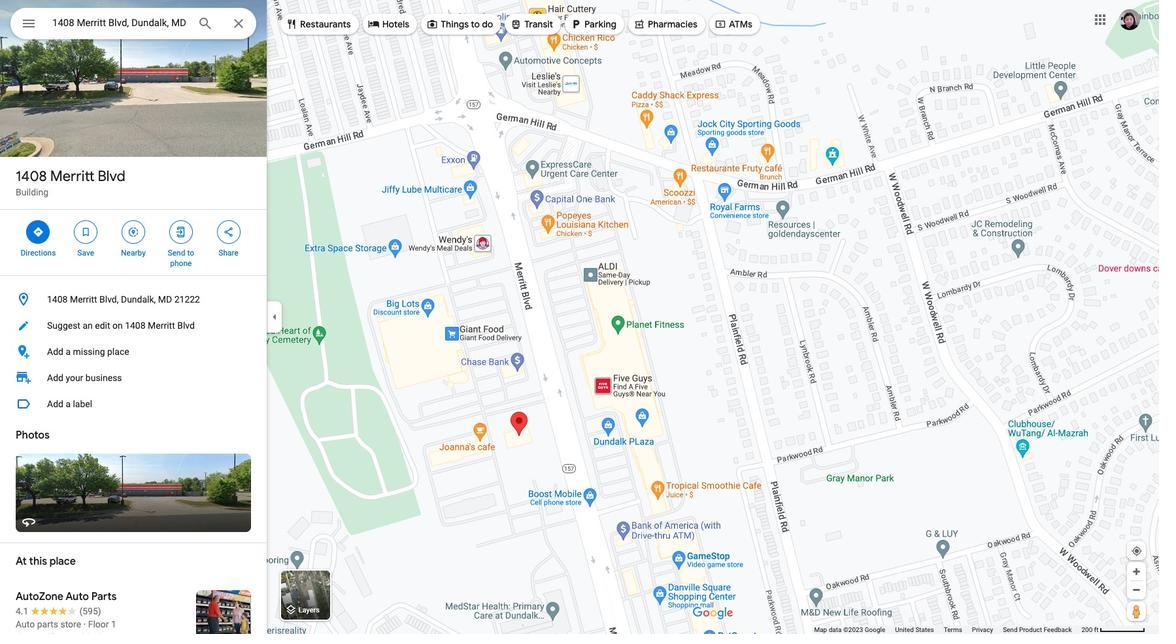 Task type: locate. For each thing, give the bounding box(es) containing it.
0 horizontal spatial blvd
[[98, 167, 125, 186]]

dundalk,
[[121, 294, 156, 305]]

to inside  things to do
[[471, 18, 480, 30]]

merritt down md
[[148, 321, 175, 331]]

add down suggest
[[47, 347, 63, 357]]

2 a from the top
[[66, 399, 71, 409]]

merritt up 
[[50, 167, 94, 186]]

suggest an edit on 1408 merritt blvd button
[[0, 313, 267, 339]]

2 horizontal spatial 1408
[[125, 321, 146, 331]]

2 add from the top
[[47, 373, 63, 383]]

merritt inside 1408 merritt blvd building
[[50, 167, 94, 186]]

4.1 stars 595 reviews image
[[16, 605, 101, 618]]

 transit
[[510, 17, 553, 31]]

0 vertical spatial 1408
[[16, 167, 47, 186]]

to left do
[[471, 18, 480, 30]]

1408 up suggest
[[47, 294, 68, 305]]

google account: michele murakami  
(michele.murakami@adept.ai) image
[[1120, 9, 1141, 30]]

0 vertical spatial blvd
[[98, 167, 125, 186]]

1408 Merritt Blvd, Dundalk, MD 21222 field
[[10, 8, 256, 39]]


[[128, 225, 139, 239]]

1408 right 'on'
[[125, 321, 146, 331]]

1 horizontal spatial blvd
[[177, 321, 195, 331]]

on
[[112, 321, 123, 331]]

share
[[219, 249, 239, 258]]

1408
[[16, 167, 47, 186], [47, 294, 68, 305], [125, 321, 146, 331]]

add left your
[[47, 373, 63, 383]]

0 vertical spatial a
[[66, 347, 71, 357]]

1 horizontal spatial auto
[[66, 591, 89, 604]]

merritt
[[50, 167, 94, 186], [70, 294, 97, 305], [148, 321, 175, 331]]

place down 'on'
[[107, 347, 129, 357]]

a left the label
[[66, 399, 71, 409]]

1 vertical spatial add
[[47, 373, 63, 383]]

21222
[[174, 294, 200, 305]]


[[80, 225, 92, 239]]

1
[[111, 619, 116, 630]]

1408 for blvd,
[[47, 294, 68, 305]]

pharmacies
[[648, 18, 698, 30]]

merritt left blvd, on the left top of the page
[[70, 294, 97, 305]]

to up "phone"
[[187, 249, 194, 258]]

united
[[896, 627, 914, 634]]

send
[[168, 249, 185, 258], [1003, 627, 1018, 634]]

send product feedback button
[[1003, 626, 1072, 634]]

send left product
[[1003, 627, 1018, 634]]

blvd
[[98, 167, 125, 186], [177, 321, 195, 331]]

auto down 4.1
[[16, 619, 35, 630]]

photos
[[16, 429, 50, 442]]

add left the label
[[47, 399, 63, 409]]

zoom out image
[[1132, 585, 1142, 595]]

auto parts store · floor 1
[[16, 619, 116, 630]]

1 vertical spatial auto
[[16, 619, 35, 630]]

0 horizontal spatial auto
[[16, 619, 35, 630]]

directions
[[21, 249, 56, 258]]

1 vertical spatial to
[[187, 249, 194, 258]]

0 vertical spatial auto
[[66, 591, 89, 604]]

place right this
[[50, 555, 76, 568]]

auto
[[66, 591, 89, 604], [16, 619, 35, 630]]

·
[[83, 619, 86, 630]]

suggest an edit on 1408 merritt blvd
[[47, 321, 195, 331]]

1 vertical spatial 1408
[[47, 294, 68, 305]]

blvd inside 1408 merritt blvd building
[[98, 167, 125, 186]]

1 vertical spatial send
[[1003, 627, 1018, 634]]

1408 up building
[[16, 167, 47, 186]]

feedback
[[1044, 627, 1072, 634]]

united states
[[896, 627, 935, 634]]

autozone
[[16, 591, 63, 604]]

restaurants
[[300, 18, 351, 30]]

send up "phone"
[[168, 249, 185, 258]]

 search field
[[10, 8, 256, 42]]

1 horizontal spatial place
[[107, 347, 129, 357]]

united states button
[[896, 626, 935, 634]]

0 vertical spatial send
[[168, 249, 185, 258]]

footer containing map data ©2023 google
[[815, 626, 1082, 634]]

add a missing place button
[[0, 339, 267, 365]]

google maps element
[[0, 0, 1160, 634]]

transit
[[525, 18, 553, 30]]

1 vertical spatial a
[[66, 399, 71, 409]]

send product feedback
[[1003, 627, 1072, 634]]

a
[[66, 347, 71, 357], [66, 399, 71, 409]]

send inside button
[[1003, 627, 1018, 634]]

1408 inside 1408 merritt blvd building
[[16, 167, 47, 186]]

send inside send to phone
[[168, 249, 185, 258]]

atms
[[729, 18, 753, 30]]

at
[[16, 555, 27, 568]]

0 vertical spatial merritt
[[50, 167, 94, 186]]

add
[[47, 347, 63, 357], [47, 373, 63, 383], [47, 399, 63, 409]]

google
[[865, 627, 886, 634]]

1 add from the top
[[47, 347, 63, 357]]

0 vertical spatial add
[[47, 347, 63, 357]]

floor
[[88, 619, 109, 630]]

0 horizontal spatial to
[[187, 249, 194, 258]]

a for label
[[66, 399, 71, 409]]

2 vertical spatial merritt
[[148, 321, 175, 331]]

0 vertical spatial place
[[107, 347, 129, 357]]

1 vertical spatial merritt
[[70, 294, 97, 305]]

 atms
[[715, 17, 753, 31]]

states
[[916, 627, 935, 634]]

0 horizontal spatial send
[[168, 249, 185, 258]]

send to phone
[[168, 249, 194, 268]]

place inside button
[[107, 347, 129, 357]]

parking
[[585, 18, 617, 30]]


[[715, 17, 727, 31]]

building
[[16, 187, 48, 198]]

place
[[107, 347, 129, 357], [50, 555, 76, 568]]

to
[[471, 18, 480, 30], [187, 249, 194, 258]]


[[175, 225, 187, 239]]

1 horizontal spatial send
[[1003, 627, 1018, 634]]

product
[[1020, 627, 1043, 634]]

None field
[[52, 15, 187, 31]]

save
[[77, 249, 94, 258]]

at this place
[[16, 555, 76, 568]]

parts
[[37, 619, 58, 630]]

200 ft
[[1082, 627, 1099, 634]]

auto up (595)
[[66, 591, 89, 604]]

0 horizontal spatial 1408
[[16, 167, 47, 186]]

2 vertical spatial add
[[47, 399, 63, 409]]

 button
[[10, 8, 47, 42]]

0 horizontal spatial place
[[50, 555, 76, 568]]

1 a from the top
[[66, 347, 71, 357]]

2 vertical spatial 1408
[[125, 321, 146, 331]]

1 vertical spatial place
[[50, 555, 76, 568]]

3 add from the top
[[47, 399, 63, 409]]

1 vertical spatial blvd
[[177, 321, 195, 331]]

1 horizontal spatial 1408
[[47, 294, 68, 305]]

add your business link
[[0, 365, 267, 391]]

do
[[482, 18, 493, 30]]

business
[[86, 373, 122, 383]]

0 vertical spatial to
[[471, 18, 480, 30]]

to inside send to phone
[[187, 249, 194, 258]]


[[223, 225, 235, 239]]

a left missing at the bottom of the page
[[66, 347, 71, 357]]

add for add a label
[[47, 399, 63, 409]]

privacy button
[[973, 626, 994, 634]]

add your business
[[47, 373, 122, 383]]

1 horizontal spatial to
[[471, 18, 480, 30]]

data
[[829, 627, 842, 634]]


[[21, 14, 37, 33]]

footer
[[815, 626, 1082, 634]]



Task type: vqa. For each thing, say whether or not it's contained in the screenshot.

yes



Task type: describe. For each thing, give the bounding box(es) containing it.
send for send product feedback
[[1003, 627, 1018, 634]]

privacy
[[973, 627, 994, 634]]

suggest
[[47, 321, 80, 331]]

show street view coverage image
[[1128, 602, 1147, 621]]

zoom in image
[[1132, 567, 1142, 577]]

missing
[[73, 347, 105, 357]]

4.1
[[16, 606, 28, 617]]

blvd inside suggest an edit on 1408 merritt blvd button
[[177, 321, 195, 331]]

200
[[1082, 627, 1093, 634]]

this
[[29, 555, 47, 568]]

map
[[815, 627, 828, 634]]

none field inside 1408 merritt blvd, dundalk, md 21222 'field'
[[52, 15, 187, 31]]


[[510, 17, 522, 31]]

edit
[[95, 321, 110, 331]]

an
[[83, 321, 93, 331]]

(595)
[[79, 606, 101, 617]]

 things to do
[[427, 17, 493, 31]]

layers
[[299, 607, 320, 615]]

1408 merritt blvd, dundalk, md 21222 button
[[0, 286, 267, 313]]

a for missing
[[66, 347, 71, 357]]

send for send to phone
[[168, 249, 185, 258]]

©2023
[[844, 627, 864, 634]]

hotels
[[382, 18, 410, 30]]

blvd,
[[99, 294, 119, 305]]

add for add your business
[[47, 373, 63, 383]]


[[368, 17, 380, 31]]

merritt for blvd
[[50, 167, 94, 186]]

label
[[73, 399, 92, 409]]

ft
[[1095, 627, 1099, 634]]

your
[[66, 373, 83, 383]]

parts
[[91, 591, 117, 604]]

1408 merritt blvd main content
[[0, 0, 267, 634]]


[[32, 225, 44, 239]]

merritt for blvd,
[[70, 294, 97, 305]]


[[286, 17, 298, 31]]

collapse side panel image
[[268, 310, 282, 324]]

add a label
[[47, 399, 92, 409]]

 parking
[[570, 17, 617, 31]]


[[634, 17, 646, 31]]

 pharmacies
[[634, 17, 698, 31]]

show your location image
[[1132, 546, 1143, 557]]

autozone auto parts
[[16, 591, 117, 604]]

add a label button
[[0, 391, 267, 417]]

 hotels
[[368, 17, 410, 31]]

terms
[[944, 627, 963, 634]]


[[570, 17, 582, 31]]

phone
[[170, 259, 192, 268]]

store
[[60, 619, 81, 630]]

footer inside 'google maps' element
[[815, 626, 1082, 634]]

1408 merritt blvd, dundalk, md 21222
[[47, 294, 200, 305]]

md
[[158, 294, 172, 305]]

nearby
[[121, 249, 146, 258]]

 restaurants
[[286, 17, 351, 31]]

add a missing place
[[47, 347, 129, 357]]

actions for 1408 merritt blvd region
[[0, 210, 267, 275]]

terms button
[[944, 626, 963, 634]]

200 ft button
[[1082, 627, 1146, 634]]

things
[[441, 18, 469, 30]]


[[427, 17, 438, 31]]

add for add a missing place
[[47, 347, 63, 357]]

1408 for blvd
[[16, 167, 47, 186]]

map data ©2023 google
[[815, 627, 886, 634]]

1408 merritt blvd building
[[16, 167, 125, 198]]



